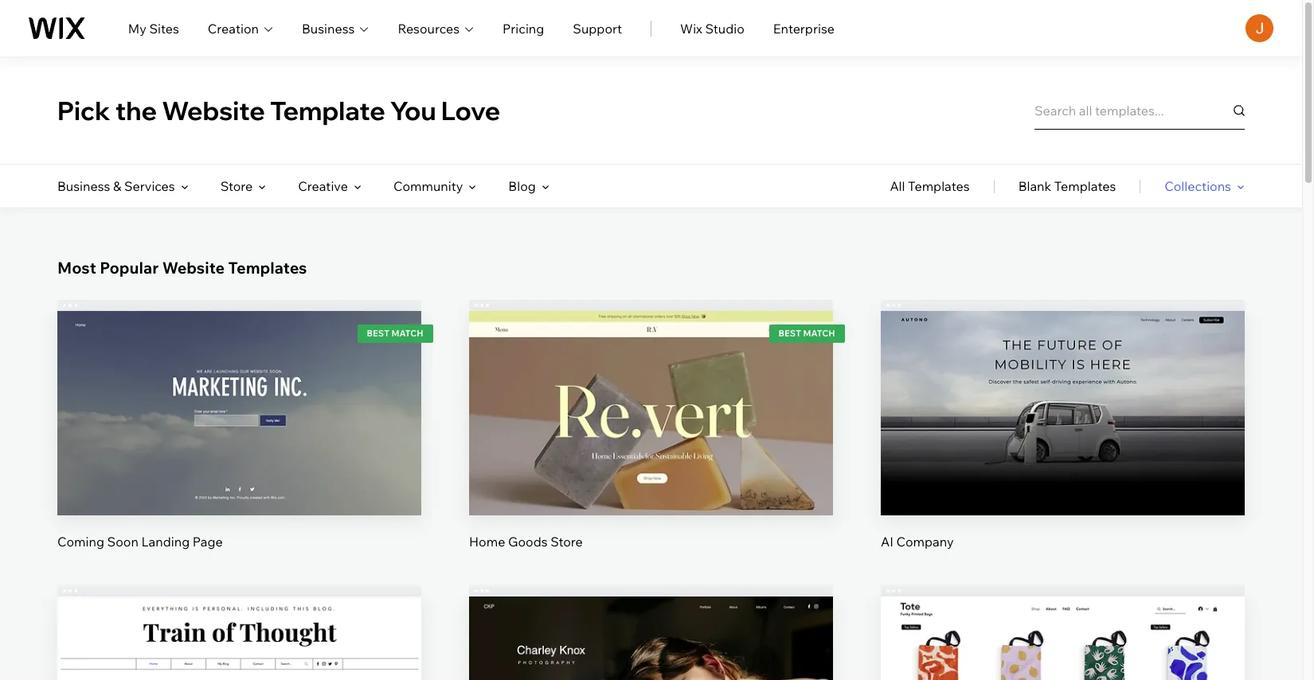 Task type: vqa. For each thing, say whether or not it's contained in the screenshot.
rightmost the you
no



Task type: describe. For each thing, give the bounding box(es) containing it.
business button
[[302, 19, 369, 38]]

home goods store group
[[469, 300, 833, 551]]

template
[[270, 95, 385, 127]]

support
[[573, 20, 622, 36]]

the
[[115, 95, 157, 127]]

coming soon landing page
[[57, 534, 223, 550]]

templates for blank templates
[[1054, 178, 1116, 194]]

view for landing
[[225, 436, 254, 452]]

most popular website templates - photographer image
[[469, 597, 833, 681]]

my sites link
[[128, 19, 179, 38]]

website for template
[[162, 95, 265, 127]]

enterprise link
[[773, 19, 835, 38]]

resources
[[398, 20, 460, 36]]

coming
[[57, 534, 104, 550]]

coming soon landing page group
[[57, 300, 421, 551]]

business & services
[[57, 178, 175, 194]]

enterprise
[[773, 20, 835, 36]]

wix studio
[[680, 20, 745, 36]]

categories by subject element
[[57, 165, 549, 208]]

my
[[128, 20, 146, 36]]

store inside group
[[551, 534, 583, 550]]

pricing
[[503, 20, 544, 36]]

most popular website templates - personal blog image
[[57, 597, 421, 681]]

you
[[390, 95, 436, 127]]

templates for all templates
[[908, 178, 970, 194]]

landing
[[141, 534, 190, 550]]

all templates link
[[890, 165, 970, 208]]

all templates
[[890, 178, 970, 194]]

edit button for landing
[[201, 371, 277, 409]]

generic categories element
[[890, 165, 1245, 208]]

edit for store
[[639, 382, 663, 398]]

creation button
[[208, 19, 273, 38]]

goods
[[508, 534, 548, 550]]

services
[[124, 178, 175, 194]]

website for templates
[[162, 258, 225, 278]]

blog
[[508, 178, 536, 194]]

most popular website templates - home goods store image
[[469, 311, 833, 516]]

pricing link
[[503, 19, 544, 38]]

sites
[[149, 20, 179, 36]]

resources button
[[398, 19, 474, 38]]

view button for landing
[[201, 425, 277, 463]]

0 horizontal spatial templates
[[228, 258, 307, 278]]

most popular website templates - ai company image
[[881, 311, 1245, 516]]



Task type: locate. For each thing, give the bounding box(es) containing it.
website right popular
[[162, 258, 225, 278]]

2 website from the top
[[162, 258, 225, 278]]

0 vertical spatial store
[[220, 178, 253, 194]]

creative
[[298, 178, 348, 194]]

pick
[[57, 95, 110, 127]]

categories. use the left and right arrow keys to navigate the menu element
[[0, 165, 1302, 208]]

0 vertical spatial business
[[302, 20, 355, 36]]

&
[[113, 178, 121, 194]]

edit for landing
[[227, 382, 251, 398]]

community
[[393, 178, 463, 194]]

view inside home goods store group
[[636, 436, 666, 452]]

website
[[162, 95, 265, 127], [162, 258, 225, 278]]

2 edit button from the left
[[613, 371, 689, 409]]

website right the
[[162, 95, 265, 127]]

most popular website templates - accessories store image
[[881, 597, 1245, 681]]

my sites
[[128, 20, 179, 36]]

business for business & services
[[57, 178, 110, 194]]

view button
[[201, 425, 277, 463], [613, 425, 689, 463], [1025, 425, 1101, 463]]

Search search field
[[1035, 92, 1245, 130]]

blank templates
[[1018, 178, 1116, 194]]

1 horizontal spatial view
[[636, 436, 666, 452]]

1 website from the top
[[162, 95, 265, 127]]

0 horizontal spatial store
[[220, 178, 253, 194]]

2 horizontal spatial view button
[[1025, 425, 1101, 463]]

pick the website template you love
[[57, 95, 500, 127]]

3 edit from the left
[[1051, 382, 1075, 398]]

support link
[[573, 19, 622, 38]]

business inside categories by subject element
[[57, 178, 110, 194]]

ai company group
[[881, 300, 1245, 551]]

2 view button from the left
[[613, 425, 689, 463]]

2 horizontal spatial templates
[[1054, 178, 1116, 194]]

home goods store
[[469, 534, 583, 550]]

blank templates link
[[1018, 165, 1116, 208]]

blank
[[1018, 178, 1051, 194]]

1 vertical spatial business
[[57, 178, 110, 194]]

most popular website templates
[[57, 258, 307, 278]]

store
[[220, 178, 253, 194], [551, 534, 583, 550]]

1 vertical spatial store
[[551, 534, 583, 550]]

view inside coming soon landing page group
[[225, 436, 254, 452]]

0 vertical spatial website
[[162, 95, 265, 127]]

1 horizontal spatial templates
[[908, 178, 970, 194]]

view button inside ai company group
[[1025, 425, 1101, 463]]

1 horizontal spatial edit
[[639, 382, 663, 398]]

1 vertical spatial website
[[162, 258, 225, 278]]

0 horizontal spatial view button
[[201, 425, 277, 463]]

page
[[193, 534, 223, 550]]

None search field
[[1035, 92, 1245, 130]]

2 view from the left
[[636, 436, 666, 452]]

edit inside ai company group
[[1051, 382, 1075, 398]]

view
[[225, 436, 254, 452], [636, 436, 666, 452], [1048, 436, 1078, 452]]

templates
[[908, 178, 970, 194], [1054, 178, 1116, 194], [228, 258, 307, 278]]

edit button inside home goods store group
[[613, 371, 689, 409]]

edit inside coming soon landing page group
[[227, 382, 251, 398]]

3 edit button from the left
[[1025, 371, 1101, 409]]

1 horizontal spatial store
[[551, 534, 583, 550]]

love
[[441, 95, 500, 127]]

business inside popup button
[[302, 20, 355, 36]]

view button inside coming soon landing page group
[[201, 425, 277, 463]]

1 horizontal spatial view button
[[613, 425, 689, 463]]

edit button inside coming soon landing page group
[[201, 371, 277, 409]]

edit button for store
[[613, 371, 689, 409]]

company
[[896, 534, 954, 550]]

creation
[[208, 20, 259, 36]]

all
[[890, 178, 905, 194]]

1 view from the left
[[225, 436, 254, 452]]

ai
[[881, 534, 894, 550]]

view for store
[[636, 436, 666, 452]]

view inside ai company group
[[1048, 436, 1078, 452]]

edit
[[227, 382, 251, 398], [639, 382, 663, 398], [1051, 382, 1075, 398]]

popular
[[100, 258, 159, 278]]

wix studio link
[[680, 19, 745, 38]]

0 horizontal spatial edit button
[[201, 371, 277, 409]]

most
[[57, 258, 96, 278]]

1 edit from the left
[[227, 382, 251, 398]]

1 edit button from the left
[[201, 371, 277, 409]]

1 horizontal spatial edit button
[[613, 371, 689, 409]]

business for business
[[302, 20, 355, 36]]

ai company
[[881, 534, 954, 550]]

0 horizontal spatial view
[[225, 436, 254, 452]]

2 horizontal spatial edit
[[1051, 382, 1075, 398]]

business
[[302, 20, 355, 36], [57, 178, 110, 194]]

store inside categories by subject element
[[220, 178, 253, 194]]

0 horizontal spatial edit
[[227, 382, 251, 398]]

0 horizontal spatial business
[[57, 178, 110, 194]]

profile image image
[[1246, 14, 1274, 42]]

collections
[[1165, 178, 1231, 194]]

soon
[[107, 534, 138, 550]]

wix
[[680, 20, 702, 36]]

3 view from the left
[[1048, 436, 1078, 452]]

edit button
[[201, 371, 277, 409], [613, 371, 689, 409], [1025, 371, 1101, 409]]

1 horizontal spatial business
[[302, 20, 355, 36]]

most popular website templates - coming soon landing page image
[[57, 311, 421, 516]]

1 view button from the left
[[201, 425, 277, 463]]

home
[[469, 534, 505, 550]]

edit button inside ai company group
[[1025, 371, 1101, 409]]

2 horizontal spatial edit button
[[1025, 371, 1101, 409]]

2 horizontal spatial view
[[1048, 436, 1078, 452]]

3 view button from the left
[[1025, 425, 1101, 463]]

view button for store
[[613, 425, 689, 463]]

view button inside home goods store group
[[613, 425, 689, 463]]

edit inside home goods store group
[[639, 382, 663, 398]]

2 edit from the left
[[639, 382, 663, 398]]

studio
[[705, 20, 745, 36]]



